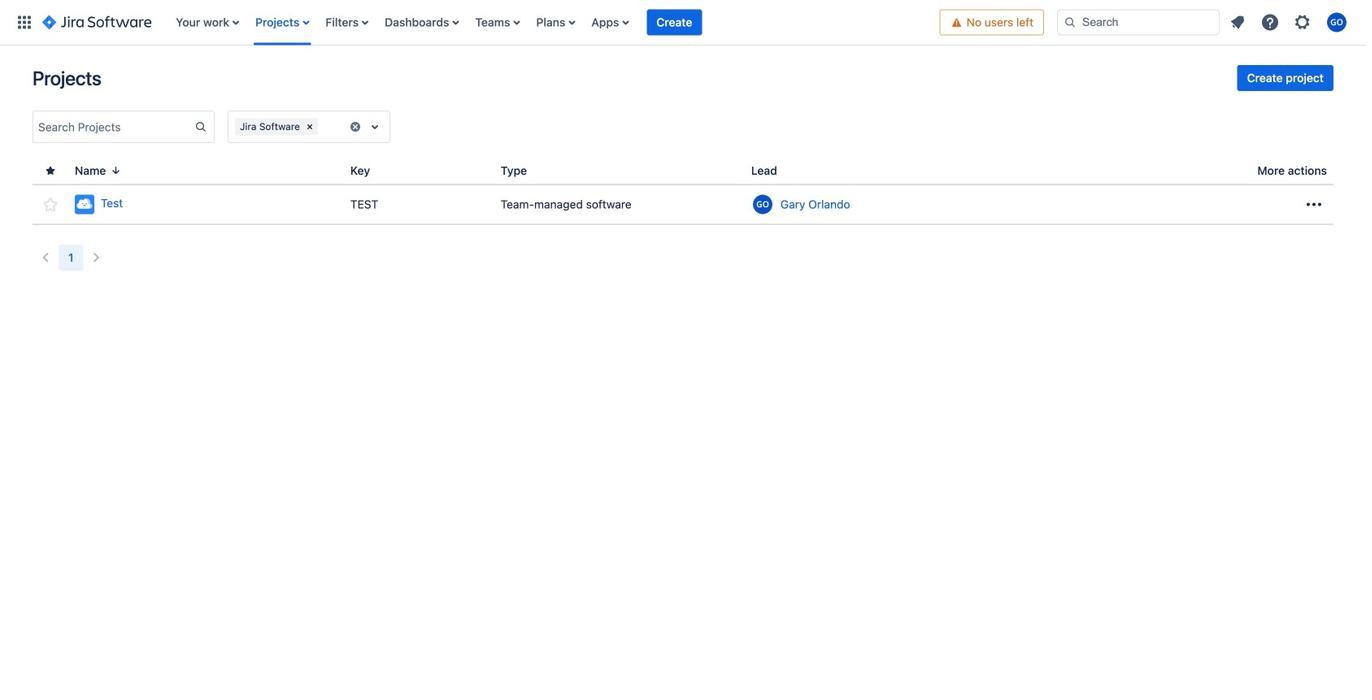 Task type: locate. For each thing, give the bounding box(es) containing it.
list item
[[647, 0, 702, 45]]

Search Projects text field
[[33, 116, 194, 138]]

1 horizontal spatial list
[[1223, 8, 1357, 37]]

jira software image
[[42, 13, 152, 32], [42, 13, 152, 32]]

clear image
[[349, 120, 362, 133]]

star test image
[[41, 195, 60, 214]]

list
[[168, 0, 940, 45], [1223, 8, 1357, 37]]

your profile and settings image
[[1328, 13, 1347, 32]]

banner
[[0, 0, 1367, 46]]

group
[[1238, 65, 1334, 91]]

None search field
[[1058, 9, 1220, 35]]

open image
[[365, 117, 385, 137]]

help image
[[1261, 13, 1280, 32]]



Task type: describe. For each thing, give the bounding box(es) containing it.
settings image
[[1293, 13, 1313, 32]]

appswitcher icon image
[[15, 13, 34, 32]]

search image
[[1064, 16, 1077, 29]]

notifications image
[[1228, 13, 1248, 32]]

Search field
[[1058, 9, 1220, 35]]

next image
[[87, 248, 106, 268]]

previous image
[[36, 248, 55, 268]]

more image
[[1305, 195, 1324, 214]]

clear image
[[303, 120, 316, 133]]

0 horizontal spatial list
[[168, 0, 940, 45]]

primary element
[[10, 0, 940, 45]]



Task type: vqa. For each thing, say whether or not it's contained in the screenshot.
group at the top right of page
yes



